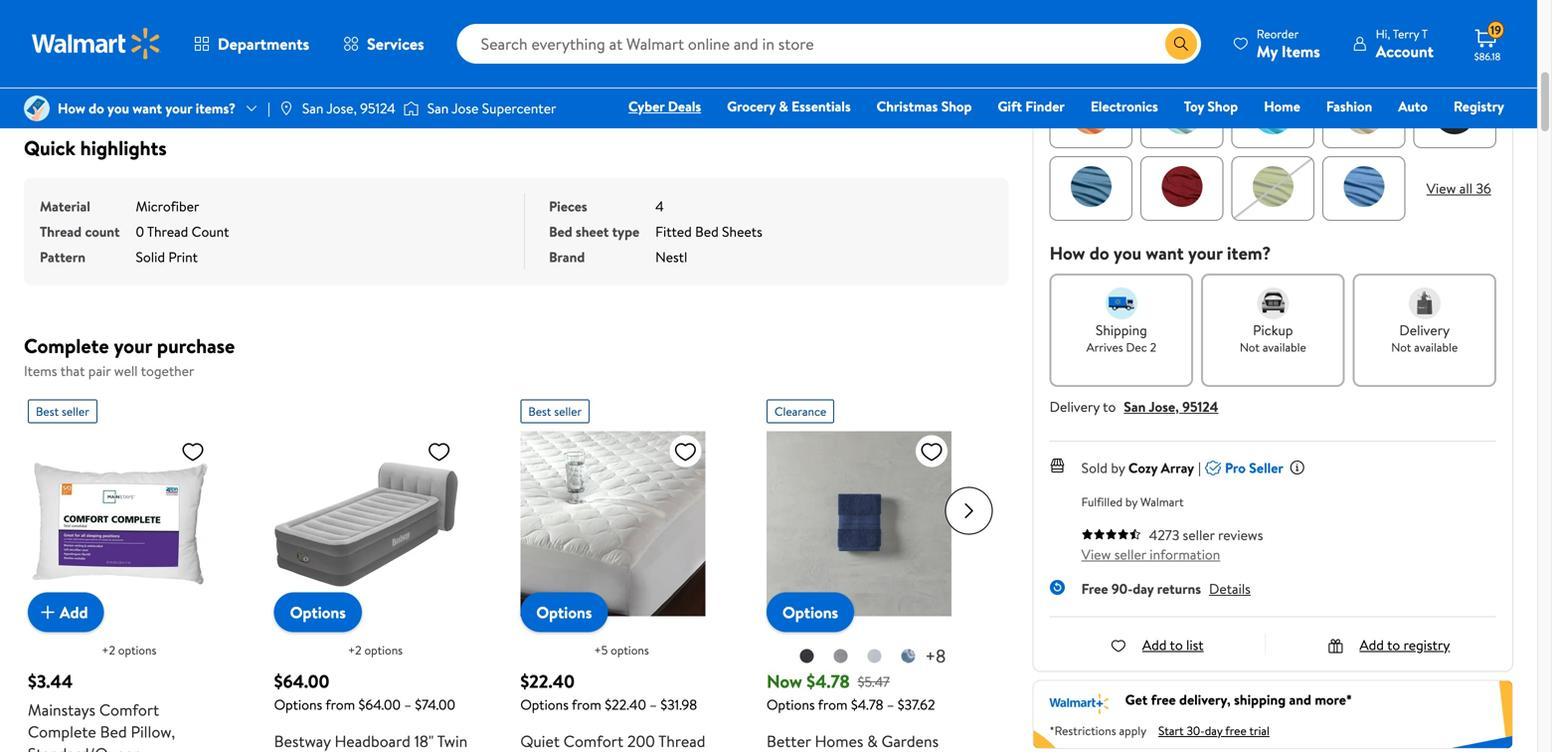 Task type: locate. For each thing, give the bounding box(es) containing it.
not inside delivery not available
[[1392, 339, 1412, 355]]

bed inside 4 bed sheet type
[[549, 222, 573, 241]]

1 horizontal spatial how
[[1050, 241, 1086, 265]]

day inside get free delivery, shipping and more* banner
[[1206, 722, 1223, 739]]

1 horizontal spatial from
[[572, 695, 602, 714]]

available down intent image for delivery at the top
[[1415, 339, 1459, 355]]

day for 30-
[[1206, 722, 1223, 739]]

best seller
[[36, 403, 89, 420], [529, 403, 582, 420]]

toy
[[1185, 97, 1205, 116]]

1 vertical spatial $64.00
[[359, 695, 401, 714]]

0 vertical spatial you
[[107, 98, 129, 118]]

– inside $64.00 options from $64.00 – $74.00
[[404, 695, 412, 714]]

0
[[136, 222, 144, 241]]

1 best from the left
[[36, 403, 59, 420]]

3 product group from the left
[[521, 391, 723, 752]]

0 vertical spatial items
[[1282, 40, 1321, 62]]

pair
[[88, 361, 111, 381]]

bed for sheet
[[549, 222, 573, 241]]

2 vertical spatial your
[[114, 332, 152, 360]]

0 horizontal spatial not
[[1240, 339, 1260, 355]]

0 horizontal spatial from
[[326, 695, 355, 714]]

day down delivery,
[[1206, 722, 1223, 739]]

delivery for to
[[1050, 397, 1100, 416]]

add to favorites list, mainstays comfort complete bed pillow, standard/queen image
[[181, 439, 205, 464]]

shop for christmas shop
[[942, 97, 972, 116]]

reorder
[[1257, 25, 1300, 42]]

0 horizontal spatial best seller
[[36, 403, 89, 420]]

options right +5
[[611, 642, 649, 659]]

2 best from the left
[[529, 403, 552, 420]]

best for $22.40
[[529, 403, 552, 420]]

thread inside microfiber thread count
[[40, 222, 82, 241]]

items right my
[[1282, 40, 1321, 62]]

delivery up sold at the right bottom
[[1050, 397, 1100, 416]]

grocery & essentials link
[[718, 96, 860, 117]]

2 horizontal spatial bed
[[696, 222, 719, 241]]

1 vertical spatial $4.78
[[851, 695, 884, 714]]

bed right fitted on the left top
[[696, 222, 719, 241]]

registry link
[[1446, 96, 1514, 117]]

you for how do you want your item?
[[1114, 241, 1142, 265]]

want left item?
[[1147, 241, 1185, 265]]

options
[[290, 601, 346, 623], [537, 601, 592, 623], [783, 601, 839, 623], [274, 695, 323, 714], [521, 695, 569, 714], [767, 695, 815, 714]]

1 horizontal spatial delivery
[[1400, 320, 1451, 339]]

brand
[[549, 247, 585, 267]]

add to favorites list, quiet comfort 200 thread count waterproof mattress pad, twin image
[[674, 439, 698, 464]]

options link for $22.40
[[521, 592, 608, 632]]

options link up +5
[[521, 592, 608, 632]]

0 horizontal spatial do
[[89, 98, 104, 118]]

christmas
[[877, 97, 938, 116]]

1 horizontal spatial do
[[1090, 241, 1110, 265]]

thread
[[40, 222, 82, 241], [147, 222, 188, 241]]

2 best seller from the left
[[529, 403, 582, 420]]

not for pickup
[[1240, 339, 1260, 355]]

2 available from the left
[[1415, 339, 1459, 355]]

0 horizontal spatial view
[[1082, 544, 1112, 564]]

2 horizontal spatial add
[[1360, 635, 1385, 654]]

– for $64.00
[[404, 695, 412, 714]]

not inside pickup not available
[[1240, 339, 1260, 355]]

not down intent image for delivery at the top
[[1392, 339, 1412, 355]]

from inside now $4.78 $5.47 options from $4.78 – $37.62
[[818, 695, 848, 714]]

day for 90-
[[1133, 579, 1154, 598]]

get free delivery, shipping and more*
[[1126, 690, 1353, 709]]

items?
[[196, 98, 236, 118]]

1 not from the left
[[1240, 339, 1260, 355]]

$3.44 mainstays comfort complete bed pillow, standard/queen
[[28, 669, 175, 752]]

highlights
[[80, 134, 167, 162]]

 image left jose
[[404, 98, 420, 118]]

1 horizontal spatial –
[[650, 695, 657, 714]]

1 vertical spatial jose,
[[1149, 397, 1180, 416]]

mainstays
[[28, 699, 95, 721]]

services button
[[326, 20, 441, 68]]

– inside $22.40 options from $22.40 – $31.98
[[650, 695, 657, 714]]

0 vertical spatial $4.78
[[807, 669, 850, 694]]

intent image for pickup image
[[1258, 287, 1290, 319]]

want
[[133, 98, 162, 118], [1147, 241, 1185, 265]]

1 vertical spatial day
[[1206, 722, 1223, 739]]

2 horizontal spatial san
[[1124, 397, 1147, 416]]

1 horizontal spatial  image
[[404, 98, 420, 118]]

0 horizontal spatial options
[[118, 642, 157, 659]]

0 horizontal spatial |
[[268, 98, 270, 118]]

3 – from the left
[[887, 695, 895, 714]]

1 horizontal spatial view
[[1427, 178, 1457, 198]]

2 horizontal spatial from
[[818, 695, 848, 714]]

0 vertical spatial delivery
[[1400, 320, 1451, 339]]

fitted bed sheets brand
[[549, 222, 763, 267]]

array
[[1162, 458, 1195, 477]]

available inside pickup not available
[[1263, 339, 1307, 355]]

2 horizontal spatial options
[[611, 642, 649, 659]]

1 horizontal spatial bed
[[549, 222, 573, 241]]

0 vertical spatial do
[[89, 98, 104, 118]]

0 horizontal spatial delivery
[[1050, 397, 1100, 416]]

essentials
[[792, 97, 851, 116]]

1 vertical spatial by
[[1126, 493, 1138, 510]]

jose
[[452, 98, 479, 118]]

0 horizontal spatial $64.00
[[274, 669, 330, 694]]

+2 options up $64.00 options from $64.00 – $74.00
[[348, 642, 403, 659]]

0 vertical spatial $22.40
[[521, 669, 575, 694]]

gift
[[998, 97, 1023, 116]]

add to list
[[1143, 635, 1204, 654]]

0 horizontal spatial jose,
[[327, 98, 357, 118]]

1 horizontal spatial +2 options
[[348, 642, 403, 659]]

1 +2 from the left
[[102, 642, 115, 659]]

charcoal
[[1134, 52, 1188, 71]]

1 from from the left
[[326, 695, 355, 714]]

2
[[1151, 339, 1157, 355]]

by right sold at the right bottom
[[1112, 458, 1126, 477]]

bed up brand
[[549, 222, 573, 241]]

to left registry
[[1388, 635, 1401, 654]]

by for fulfilled
[[1126, 493, 1138, 510]]

add button
[[28, 592, 104, 632]]

jose, down 2
[[1149, 397, 1180, 416]]

delivery down intent image for delivery at the top
[[1400, 320, 1451, 339]]

you up intent image for shipping
[[1114, 241, 1142, 265]]

cyber
[[629, 97, 665, 116]]

$22.40
[[521, 669, 575, 694], [605, 695, 647, 714]]

95124 down "services" dropdown button
[[360, 98, 396, 118]]

do up quick highlights
[[89, 98, 104, 118]]

3 options from the left
[[611, 642, 649, 659]]

complete up that
[[24, 332, 109, 360]]

cozy
[[1129, 458, 1158, 477]]

free
[[1152, 690, 1177, 709], [1226, 722, 1247, 739]]

1 horizontal spatial you
[[1114, 241, 1142, 265]]

san down 'dec'
[[1124, 397, 1147, 416]]

from inside $22.40 options from $22.40 – $31.98
[[572, 695, 602, 714]]

1 horizontal spatial items
[[1282, 40, 1321, 62]]

0 vertical spatial want
[[133, 98, 162, 118]]

add to cart image
[[36, 600, 60, 624]]

bestway headboard 18" twin air mattress with built-in pump image
[[274, 431, 459, 616]]

Search search field
[[457, 24, 1202, 64]]

view down 4.4526 stars out of 5, based on 4273 seller reviews 'element'
[[1082, 544, 1112, 564]]

2 thread from the left
[[147, 222, 188, 241]]

do up intent image for shipping
[[1090, 241, 1110, 265]]

thread inside '0 thread count pattern'
[[147, 222, 188, 241]]

available
[[1263, 339, 1307, 355], [1415, 339, 1459, 355]]

you right next image
[[107, 98, 129, 118]]

solid
[[136, 247, 165, 267]]

items left that
[[24, 361, 57, 381]]

0 horizontal spatial options link
[[274, 592, 362, 632]]

1 vertical spatial how
[[1050, 241, 1086, 265]]

thread up pattern at the top left of the page
[[40, 222, 82, 241]]

2 shop from the left
[[1208, 97, 1239, 116]]

add for add to list
[[1143, 635, 1167, 654]]

1 horizontal spatial free
[[1226, 722, 1247, 739]]

bed inside fitted bed sheets brand
[[696, 222, 719, 241]]

1 vertical spatial items
[[24, 361, 57, 381]]

thread down the microfiber
[[147, 222, 188, 241]]

add left registry
[[1360, 635, 1385, 654]]

by
[[1112, 458, 1126, 477], [1126, 493, 1138, 510]]

2 product group from the left
[[274, 391, 477, 752]]

san left jose
[[427, 98, 449, 118]]

3 from from the left
[[818, 695, 848, 714]]

1 horizontal spatial want
[[1147, 241, 1185, 265]]

do
[[89, 98, 104, 118], [1090, 241, 1110, 265]]

purchase
[[157, 332, 235, 360]]

1 – from the left
[[404, 695, 412, 714]]

your left items?
[[166, 98, 192, 118]]

1 horizontal spatial best seller
[[529, 403, 582, 420]]

quiet comfort 200 thread count waterproof mattress pad, twin image
[[521, 431, 706, 616]]

0 horizontal spatial san
[[302, 98, 324, 118]]

not down 'intent image for pickup'
[[1240, 339, 1260, 355]]

reorder my items
[[1257, 25, 1321, 62]]

2 from from the left
[[572, 695, 602, 714]]

1 vertical spatial 95124
[[1183, 397, 1219, 416]]

2 – from the left
[[650, 695, 657, 714]]

home link
[[1256, 96, 1310, 117]]

2 horizontal spatial to
[[1388, 635, 1401, 654]]

0 horizontal spatial add
[[60, 601, 88, 623]]

0 horizontal spatial –
[[404, 695, 412, 714]]

electronics link
[[1082, 96, 1168, 117]]

0 horizontal spatial thread
[[40, 222, 82, 241]]

apply
[[1120, 722, 1147, 739]]

bed left pillow,
[[100, 721, 127, 743]]

quick
[[24, 134, 75, 162]]

$37.62
[[898, 695, 936, 714]]

&
[[779, 97, 789, 116]]

1 horizontal spatial to
[[1170, 635, 1184, 654]]

0 horizontal spatial +2
[[102, 642, 115, 659]]

1 horizontal spatial options link
[[521, 592, 608, 632]]

your left item?
[[1189, 241, 1223, 265]]

1 horizontal spatial thread
[[147, 222, 188, 241]]

2 not from the left
[[1392, 339, 1412, 355]]

2 horizontal spatial options link
[[767, 592, 855, 632]]

pro seller info image
[[1290, 460, 1306, 476]]

+2
[[102, 642, 115, 659], [348, 642, 362, 659]]

– left $37.62
[[887, 695, 895, 714]]

$4.78 down "$5.47"
[[851, 695, 884, 714]]

0 vertical spatial view
[[1427, 178, 1457, 198]]

0 horizontal spatial  image
[[278, 100, 294, 116]]

jose, down "services" dropdown button
[[327, 98, 357, 118]]

1 options link from the left
[[274, 592, 362, 632]]

from down +5
[[572, 695, 602, 714]]

| right items?
[[268, 98, 270, 118]]

san down departments
[[302, 98, 324, 118]]

1 available from the left
[[1263, 339, 1307, 355]]

san jose, 95124 button
[[1124, 397, 1219, 416]]

bed inside $3.44 mainstays comfort complete bed pillow, standard/queen
[[100, 721, 127, 743]]

delivery inside delivery not available
[[1400, 320, 1451, 339]]

available down 'intent image for pickup'
[[1263, 339, 1307, 355]]

+2 up $64.00 options from $64.00 – $74.00
[[348, 642, 362, 659]]

dec
[[1127, 339, 1148, 355]]

finder
[[1026, 97, 1065, 116]]

seller
[[1250, 458, 1284, 477]]

1 vertical spatial your
[[1189, 241, 1223, 265]]

to left list
[[1170, 635, 1184, 654]]

shipping arrives dec 2
[[1087, 320, 1157, 355]]

san
[[302, 98, 324, 118], [427, 98, 449, 118], [1124, 397, 1147, 416]]

0 vertical spatial by
[[1112, 458, 1126, 477]]

add up the $3.44
[[60, 601, 88, 623]]

from inside $64.00 options from $64.00 – $74.00
[[326, 695, 355, 714]]

0 horizontal spatial free
[[1152, 690, 1177, 709]]

view inside 'button'
[[1427, 178, 1457, 198]]

1 horizontal spatial not
[[1392, 339, 1412, 355]]

$31.98
[[661, 695, 698, 714]]

seller
[[62, 403, 89, 420], [554, 403, 582, 420], [1183, 525, 1215, 544], [1115, 544, 1147, 564]]

0 vertical spatial 95124
[[360, 98, 396, 118]]

$64.00 options from $64.00 – $74.00
[[274, 669, 456, 714]]

delivery for not
[[1400, 320, 1451, 339]]

count
[[85, 222, 120, 241]]

t
[[1423, 25, 1429, 42]]

2 horizontal spatial your
[[1189, 241, 1223, 265]]

0 horizontal spatial bed
[[100, 721, 127, 743]]

1 horizontal spatial your
[[166, 98, 192, 118]]

options up comfort
[[118, 642, 157, 659]]

$64.00
[[274, 669, 330, 694], [359, 695, 401, 714]]

0 horizontal spatial +2 options
[[102, 642, 157, 659]]

pickup not available
[[1240, 320, 1307, 355]]

0 vertical spatial $64.00
[[274, 669, 330, 694]]

Walmart Site-Wide search field
[[457, 24, 1202, 64]]

0 horizontal spatial your
[[114, 332, 152, 360]]

0 horizontal spatial want
[[133, 98, 162, 118]]

 image for san jose supercenter
[[404, 98, 420, 118]]

day down the view seller information
[[1133, 579, 1154, 598]]

$74.00
[[415, 695, 456, 714]]

how do you want your items?
[[58, 98, 236, 118]]

0 vertical spatial |
[[268, 98, 270, 118]]

– left $31.98
[[650, 695, 657, 714]]

free right get
[[1152, 690, 1177, 709]]

your up well
[[114, 332, 152, 360]]

0 vertical spatial your
[[166, 98, 192, 118]]

details button
[[1210, 579, 1251, 598]]

from left $74.00
[[326, 695, 355, 714]]

delivery
[[1400, 320, 1451, 339], [1050, 397, 1100, 416]]

by right fulfilled
[[1126, 493, 1138, 510]]

1 vertical spatial $22.40
[[605, 695, 647, 714]]

1 vertical spatial you
[[1114, 241, 1142, 265]]

– left $74.00
[[404, 695, 412, 714]]

2 +2 from the left
[[348, 642, 362, 659]]

1 horizontal spatial day
[[1206, 722, 1223, 739]]

pro
[[1226, 458, 1246, 477]]

0 horizontal spatial shop
[[942, 97, 972, 116]]

95124 up array
[[1183, 397, 1219, 416]]

0 horizontal spatial you
[[107, 98, 129, 118]]

shop right toy
[[1208, 97, 1239, 116]]

add left list
[[1143, 635, 1167, 654]]

1 shop from the left
[[942, 97, 972, 116]]

1 horizontal spatial jose,
[[1149, 397, 1180, 416]]

 image
[[24, 96, 50, 121]]

how for how do you want your items?
[[58, 98, 85, 118]]

free 90-day returns details
[[1082, 579, 1251, 598]]

1 horizontal spatial shop
[[1208, 97, 1239, 116]]

shop for toy shop
[[1208, 97, 1239, 116]]

walmart image
[[32, 28, 161, 60]]

3 options link from the left
[[767, 592, 855, 632]]

from down silver image
[[818, 695, 848, 714]]

fitted
[[656, 222, 692, 241]]

mainstays comfort complete bed pillow, standard/queen image
[[28, 431, 213, 616]]

bed size list
[[1046, 0, 1501, 44]]

not
[[1240, 339, 1260, 355], [1392, 339, 1412, 355]]

view for view all 36
[[1427, 178, 1457, 198]]

+2 options up comfort
[[102, 642, 157, 659]]

1 vertical spatial do
[[1090, 241, 1110, 265]]

1 horizontal spatial san
[[427, 98, 449, 118]]

1 options from the left
[[118, 642, 157, 659]]

complete down the $3.44
[[28, 721, 96, 743]]

jose,
[[327, 98, 357, 118], [1149, 397, 1180, 416]]

to for registry
[[1388, 635, 1401, 654]]

actual color : charcoal stone gray
[[1050, 52, 1258, 71]]

registry
[[1454, 97, 1505, 116]]

+2 down 'add' button
[[102, 642, 115, 659]]

product group
[[28, 391, 230, 752], [274, 391, 477, 752], [521, 391, 723, 752], [767, 391, 970, 752]]

options link up gray image
[[767, 592, 855, 632]]

to
[[1103, 397, 1117, 416], [1170, 635, 1184, 654], [1388, 635, 1401, 654]]

add inside button
[[60, 601, 88, 623]]

view left all
[[1427, 178, 1457, 198]]

options link up $64.00 options from $64.00 – $74.00
[[274, 592, 362, 632]]

 image
[[404, 98, 420, 118], [278, 100, 294, 116]]

1 vertical spatial delivery
[[1050, 397, 1100, 416]]

by for sold
[[1112, 458, 1126, 477]]

thread for count
[[147, 222, 188, 241]]

 image left san jose, 95124
[[278, 100, 294, 116]]

want up "highlights"
[[133, 98, 162, 118]]

deals
[[668, 97, 702, 116]]

options up $64.00 options from $64.00 – $74.00
[[365, 642, 403, 659]]

gray
[[1230, 52, 1258, 71]]

$22.40 options from $22.40 – $31.98
[[521, 669, 698, 714]]

how for how do you want your item?
[[1050, 241, 1086, 265]]

1 horizontal spatial available
[[1415, 339, 1459, 355]]

 image for san jose, 95124
[[278, 100, 294, 116]]

free left trial
[[1226, 722, 1247, 739]]

complete your purchase items that pair well together
[[24, 332, 235, 381]]

better homes & gardens signature soft washcloth, blue image
[[767, 431, 952, 616]]

1 vertical spatial |
[[1199, 458, 1202, 477]]

to down arrives
[[1103, 397, 1117, 416]]

0 horizontal spatial items
[[24, 361, 57, 381]]

1 horizontal spatial +2
[[348, 642, 362, 659]]

1 vertical spatial view
[[1082, 544, 1112, 564]]

1 product group from the left
[[28, 391, 230, 752]]

4 product group from the left
[[767, 391, 970, 752]]

departments button
[[177, 20, 326, 68]]

0 horizontal spatial best
[[36, 403, 59, 420]]

available inside delivery not available
[[1415, 339, 1459, 355]]

| right array
[[1199, 458, 1202, 477]]

2 options link from the left
[[521, 592, 608, 632]]

to for san
[[1103, 397, 1117, 416]]

1 horizontal spatial add
[[1143, 635, 1167, 654]]

0 horizontal spatial available
[[1263, 339, 1307, 355]]

$4.78 down silver image
[[807, 669, 850, 694]]

0 vertical spatial day
[[1133, 579, 1154, 598]]

san for san jose supercenter
[[427, 98, 449, 118]]

0 horizontal spatial day
[[1133, 579, 1154, 598]]

1 thread from the left
[[40, 222, 82, 241]]

1 best seller from the left
[[36, 403, 89, 420]]

shop right christmas
[[942, 97, 972, 116]]



Task type: describe. For each thing, give the bounding box(es) containing it.
1 horizontal spatial $4.78
[[851, 695, 884, 714]]

best seller for $3.44
[[36, 403, 89, 420]]

complete inside complete your purchase items that pair well together
[[24, 332, 109, 360]]

want for item?
[[1147, 241, 1185, 265]]

0 horizontal spatial $4.78
[[807, 669, 850, 694]]

0 horizontal spatial 95124
[[360, 98, 396, 118]]

add to favorites list, bestway headboard 18" twin air mattress with built-in pump image
[[427, 439, 451, 464]]

complete inside $3.44 mainstays comfort complete bed pillow, standard/queen
[[28, 721, 96, 743]]

account
[[1377, 40, 1435, 62]]

blue linen image
[[901, 648, 917, 664]]

add to registry
[[1360, 635, 1451, 654]]

options inside $64.00 options from $64.00 – $74.00
[[274, 695, 323, 714]]

add to list button
[[1111, 635, 1204, 654]]

trial
[[1250, 722, 1270, 739]]

cyber deals
[[629, 97, 702, 116]]

fulfilled by walmart
[[1082, 493, 1184, 510]]

options link for now
[[767, 592, 855, 632]]

electronics
[[1091, 97, 1159, 116]]

gray image
[[799, 648, 815, 664]]

available for delivery
[[1415, 339, 1459, 355]]

free
[[1082, 579, 1109, 598]]

intent image for delivery image
[[1409, 287, 1441, 319]]

quick highlights
[[24, 134, 167, 162]]

1 horizontal spatial $22.40
[[605, 695, 647, 714]]

search icon image
[[1174, 36, 1190, 52]]

:
[[1126, 52, 1130, 71]]

arrives
[[1087, 339, 1124, 355]]

nestl bed sheets set, 1800 series soft microfiber 16 inches deep pocket 4 piece queen sheet set, gray - image 5 of 9 image
[[34, 0, 150, 76]]

auto
[[1399, 97, 1429, 116]]

+8
[[926, 644, 946, 669]]

silver image
[[833, 648, 849, 664]]

count
[[192, 222, 229, 241]]

pro seller
[[1226, 458, 1284, 477]]

walmart plus image
[[1050, 690, 1110, 714]]

san jose, 95124
[[302, 98, 396, 118]]

registry one debit
[[1353, 97, 1505, 144]]

view all 36
[[1427, 178, 1492, 198]]

add to favorites list, better homes & gardens signature soft washcloth, blue image
[[920, 439, 944, 464]]

actual color list
[[1046, 79, 1501, 225]]

hi,
[[1377, 25, 1391, 42]]

not for delivery
[[1392, 339, 1412, 355]]

fashion
[[1327, 97, 1373, 116]]

get free delivery, shipping and more* banner
[[1033, 680, 1514, 749]]

4 bed sheet type
[[549, 196, 664, 241]]

0 horizontal spatial $22.40
[[521, 669, 575, 694]]

2 +2 options from the left
[[348, 642, 403, 659]]

christmas shop link
[[868, 96, 981, 117]]

available for pickup
[[1263, 339, 1307, 355]]

services
[[367, 33, 424, 55]]

$86.18
[[1475, 50, 1501, 63]]

product group containing +8
[[767, 391, 970, 752]]

next image image
[[82, 94, 98, 110]]

options inside $22.40 options from $22.40 – $31.98
[[521, 695, 569, 714]]

– inside now $4.78 $5.47 options from $4.78 – $37.62
[[887, 695, 895, 714]]

view seller information link
[[1082, 544, 1221, 564]]

options for $22.40
[[611, 642, 649, 659]]

and
[[1290, 690, 1312, 709]]

hi, terry t account
[[1377, 25, 1435, 62]]

registry
[[1404, 635, 1451, 654]]

cyber deals link
[[620, 96, 711, 117]]

2 options from the left
[[365, 642, 403, 659]]

walmart
[[1141, 493, 1184, 510]]

available in additional 8 variants element
[[926, 644, 946, 669]]

product group containing $64.00
[[274, 391, 477, 752]]

one debit link
[[1344, 123, 1429, 145]]

1 horizontal spatial |
[[1199, 458, 1202, 477]]

90-
[[1112, 579, 1133, 598]]

fashion link
[[1318, 96, 1382, 117]]

your inside complete your purchase items that pair well together
[[114, 332, 152, 360]]

pattern
[[40, 247, 86, 267]]

you for how do you want your items?
[[107, 98, 129, 118]]

to for list
[[1170, 635, 1184, 654]]

1 horizontal spatial $64.00
[[359, 695, 401, 714]]

san for san jose, 95124
[[302, 98, 324, 118]]

my
[[1257, 40, 1278, 62]]

$5.47
[[858, 672, 890, 691]]

30-
[[1187, 722, 1206, 739]]

do for how do you want your items?
[[89, 98, 104, 118]]

list
[[1187, 635, 1204, 654]]

your for items?
[[166, 98, 192, 118]]

item?
[[1228, 241, 1272, 265]]

sold by cozy array
[[1082, 458, 1195, 477]]

san jose supercenter
[[427, 98, 557, 118]]

pieces
[[549, 196, 588, 216]]

best seller for $22.40
[[529, 403, 582, 420]]

shipping
[[1235, 690, 1287, 709]]

delivery,
[[1180, 690, 1231, 709]]

want for items?
[[133, 98, 162, 118]]

information
[[1150, 544, 1221, 564]]

1 vertical spatial free
[[1226, 722, 1247, 739]]

white image
[[867, 648, 883, 664]]

together
[[141, 361, 194, 381]]

sheet
[[576, 222, 609, 241]]

$28.99
[[1254, 15, 1294, 35]]

home
[[1265, 97, 1301, 116]]

thread for count
[[40, 222, 82, 241]]

do for how do you want your item?
[[1090, 241, 1110, 265]]

*restrictions
[[1050, 722, 1117, 739]]

options for $3.44
[[118, 642, 157, 659]]

36
[[1477, 178, 1492, 198]]

solid print
[[136, 247, 198, 267]]

microfiber thread count
[[40, 196, 199, 241]]

your for item?
[[1189, 241, 1223, 265]]

now $4.78 $5.47 options from $4.78 – $37.62
[[767, 669, 936, 714]]

0 vertical spatial jose,
[[327, 98, 357, 118]]

product group containing $3.44
[[28, 391, 230, 752]]

from for $64.00
[[326, 695, 355, 714]]

product group containing $22.40
[[521, 391, 723, 752]]

1 +2 options from the left
[[102, 642, 157, 659]]

0 vertical spatial free
[[1152, 690, 1177, 709]]

items inside complete your purchase items that pair well together
[[24, 361, 57, 381]]

start 30-day free trial
[[1159, 722, 1270, 739]]

add to registry button
[[1329, 635, 1451, 654]]

walmart+
[[1446, 124, 1505, 144]]

all
[[1460, 178, 1473, 198]]

toy shop link
[[1176, 96, 1248, 117]]

get
[[1126, 690, 1148, 709]]

best for $3.44
[[36, 403, 59, 420]]

*restrictions apply
[[1050, 722, 1147, 739]]

shipping
[[1096, 320, 1148, 339]]

1 horizontal spatial 95124
[[1183, 397, 1219, 416]]

from for $22.40
[[572, 695, 602, 714]]

next slide for complete your purchase list image
[[946, 487, 994, 535]]

– for $22.40
[[650, 695, 657, 714]]

supercenter
[[482, 98, 557, 118]]

add for add to registry
[[1360, 635, 1385, 654]]

now
[[767, 669, 803, 694]]

options inside now $4.78 $5.47 options from $4.78 – $37.62
[[767, 695, 815, 714]]

items inside reorder my items
[[1282, 40, 1321, 62]]

type
[[613, 222, 640, 241]]

bed for sheets
[[696, 222, 719, 241]]

add for add
[[60, 601, 88, 623]]

4.4526 stars out of 5, based on 4273 seller reviews element
[[1082, 528, 1142, 540]]

christmas shop
[[877, 97, 972, 116]]

clearance
[[775, 403, 827, 420]]

view for view seller information
[[1082, 544, 1112, 564]]

pickup
[[1254, 320, 1294, 339]]

toy shop
[[1185, 97, 1239, 116]]

actual
[[1050, 52, 1089, 71]]

stone
[[1191, 52, 1226, 71]]

departments
[[218, 33, 309, 55]]

intent image for shipping image
[[1106, 287, 1138, 319]]



Task type: vqa. For each thing, say whether or not it's contained in the screenshot.
'Holiday' within the Bright and Fun Grinch art differs for each 3D Appliques look great Soft, rich plush material Matching Holiday slippers for the family Fun Christmas slippers for gifts
no



